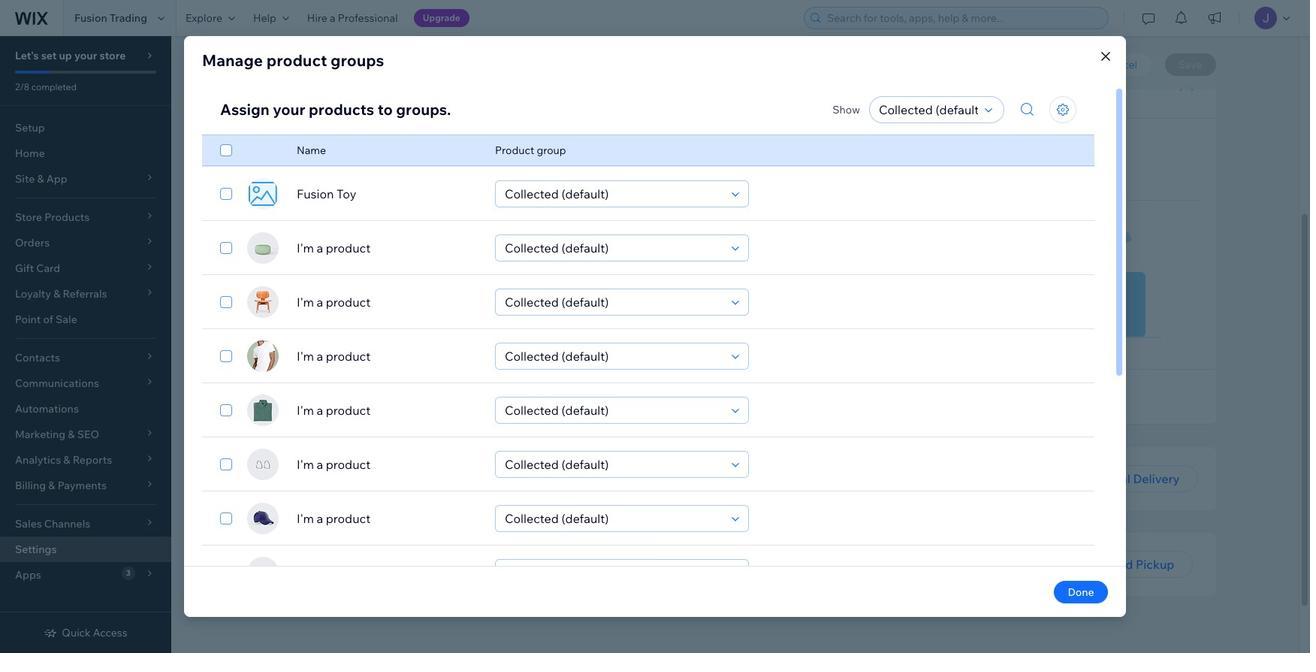 Task type: vqa. For each thing, say whether or not it's contained in the screenshot.
Every
yes



Task type: describe. For each thing, give the bounding box(es) containing it.
select
[[268, 133, 299, 146]]

1
[[341, 68, 348, 87]]

product
[[495, 144, 535, 157]]

7 i'm from the top
[[297, 565, 314, 580]]

hire a professional link
[[298, 0, 407, 36]]

2 vertical spatial groups
[[381, 260, 420, 275]]

shipping inside "create product groups assign products to groups that share the same shipping rates."
[[536, 260, 585, 275]]

upgrade button
[[414, 9, 470, 27]]

of
[[43, 313, 53, 326]]

sidebar element
[[0, 36, 171, 653]]

hire
[[307, 11, 328, 25]]

this inside shipping 1 apply shipping rates to this region.
[[405, 89, 425, 104]]

add local delivery
[[1074, 472, 1180, 487]]

share
[[448, 260, 479, 275]]

explore
[[186, 11, 222, 25]]

product group
[[495, 144, 566, 157]]

offer
[[272, 481, 302, 496]]

every
[[417, 390, 448, 405]]

groups for create
[[374, 241, 420, 258]]

within
[[431, 481, 465, 496]]

point
[[15, 313, 41, 326]]

1 vertical spatial your
[[273, 100, 306, 119]]

add pickup button
[[1078, 551, 1193, 578]]

setup link
[[0, 115, 171, 141]]

pickup let customers pick up their orders in person.
[[272, 547, 521, 581]]

Show field
[[875, 97, 981, 123]]

is
[[370, 133, 377, 146]]

shipping link
[[320, 50, 379, 65]]

rates
[[360, 89, 388, 104]]

1 vertical spatial shipping
[[325, 133, 367, 146]]

1 horizontal spatial settings
[[254, 51, 295, 65]]

add for add a handling fee to every order
[[296, 390, 319, 405]]

delivery
[[1134, 472, 1180, 487]]

apply
[[272, 89, 305, 104]]

hire a professional
[[307, 11, 398, 25]]

pickup inside pickup let customers pick up their orders in person.
[[272, 547, 317, 564]]

0 horizontal spatial settings link
[[0, 537, 171, 562]]

done button
[[1054, 581, 1109, 603]]

region. inside local delivery 0 offer hand-delivery to areas within this region.
[[491, 481, 530, 496]]

completed
[[31, 81, 77, 92]]

store
[[100, 49, 126, 62]]

toy
[[337, 186, 356, 201]]

shipping for shipping
[[327, 51, 372, 65]]

fusion toy
[[297, 186, 356, 201]]

sale
[[56, 313, 77, 326]]

$
[[527, 390, 535, 405]]

add local delivery button
[[1043, 465, 1198, 493]]

pickup inside button
[[1136, 557, 1175, 572]]

add pickup
[[1110, 557, 1175, 572]]

same
[[503, 260, 533, 275]]

access
[[93, 626, 128, 640]]

shipping for shipping 1 apply shipping rates to this region.
[[272, 68, 338, 87]]

region. inside shipping 1 apply shipping rates to this region.
[[428, 89, 467, 104]]

save button
[[1165, 53, 1216, 76]]

set
[[41, 49, 57, 62]]

cancel
[[1104, 58, 1138, 71]]

professional
[[338, 11, 398, 25]]

in
[[466, 566, 476, 581]]

areas
[[398, 481, 429, 496]]

rates.
[[587, 260, 618, 275]]

this inside local delivery 0 offer hand-delivery to areas within this region.
[[468, 481, 489, 496]]

home
[[15, 147, 45, 160]]

4 i'm from the top
[[297, 403, 314, 418]]

2 i'm a product from the top
[[297, 295, 371, 310]]

6 i'm from the top
[[297, 511, 314, 526]]

their
[[398, 566, 424, 581]]

show
[[833, 103, 861, 116]]

that
[[423, 260, 446, 275]]

product inside "create product groups assign products to groups that share the same shipping rates."
[[319, 241, 371, 258]]

shipping 1 apply shipping rates to this region.
[[272, 68, 467, 104]]

calculated:
[[380, 133, 433, 146]]

select how shipping is calculated:
[[268, 133, 433, 146]]

add a handling fee to every order
[[296, 390, 481, 405]]

to inside shipping 1 apply shipping rates to this region.
[[390, 89, 402, 104]]

2 i'm from the top
[[297, 295, 314, 310]]

hand-
[[305, 481, 337, 496]]

2/8
[[15, 81, 29, 92]]

quick
[[62, 626, 91, 640]]

1 vertical spatial delivery
[[337, 481, 382, 496]]

groups
[[331, 309, 373, 324]]

assign your products to groups.
[[220, 100, 451, 119]]

to right fee
[[403, 390, 415, 405]]

automations
[[15, 402, 79, 416]]

local inside local delivery 0 offer hand-delivery to areas within this region.
[[272, 461, 307, 478]]

orders
[[427, 566, 464, 581]]

create groups button
[[272, 303, 391, 330]]

assign inside "create product groups assign products to groups that share the same shipping rates."
[[272, 260, 310, 275]]

let's
[[15, 49, 39, 62]]



Task type: locate. For each thing, give the bounding box(es) containing it.
local delivery 0 offer hand-delivery to areas within this region.
[[272, 460, 530, 496]]

groups.
[[396, 100, 451, 119]]

i'm up hand-
[[297, 457, 314, 472]]

i'm left the groups
[[297, 295, 314, 310]]

3 i'm from the top
[[297, 349, 314, 364]]

4 i'm a product from the top
[[297, 403, 371, 418]]

fusion for fusion trading
[[74, 11, 107, 25]]

delivery up hand-
[[310, 461, 363, 478]]

0 vertical spatial up
[[59, 49, 72, 62]]

products up select how shipping is calculated:
[[309, 100, 374, 119]]

1 horizontal spatial region.
[[491, 481, 530, 496]]

products
[[309, 100, 374, 119], [313, 260, 364, 275]]

local up offer at the left of the page
[[272, 461, 307, 478]]

Search for tools, apps, help & more... field
[[823, 8, 1104, 29]]

groups for manage
[[331, 50, 384, 70]]

1 vertical spatial products
[[313, 260, 364, 275]]

3 i'm a product from the top
[[297, 349, 371, 364]]

1 horizontal spatial assign
[[272, 260, 310, 275]]

up right set
[[59, 49, 72, 62]]

to inside local delivery 0 offer hand-delivery to areas within this region.
[[384, 481, 396, 496]]

1 horizontal spatial pickup
[[1136, 557, 1175, 572]]

0 horizontal spatial local
[[272, 461, 307, 478]]

1 horizontal spatial this
[[468, 481, 489, 496]]

add for add pickup
[[1110, 557, 1134, 572]]

region. right "within"
[[491, 481, 530, 496]]

0 vertical spatial products
[[309, 100, 374, 119]]

6 i'm a product from the top
[[297, 511, 371, 526]]

0 vertical spatial shipping
[[308, 89, 357, 104]]

1 vertical spatial settings
[[15, 543, 57, 556]]

0 vertical spatial settings link
[[247, 50, 303, 65]]

0 vertical spatial region.
[[428, 89, 467, 104]]

add inside button
[[1074, 472, 1098, 487]]

1 vertical spatial shipping
[[272, 68, 338, 87]]

group
[[537, 144, 566, 157]]

help button
[[244, 0, 298, 36]]

0 vertical spatial shipping
[[327, 51, 372, 65]]

1 vertical spatial add
[[1074, 472, 1098, 487]]

quick access
[[62, 626, 128, 640]]

0 horizontal spatial add
[[296, 390, 319, 405]]

1 vertical spatial create
[[290, 309, 329, 324]]

your up select
[[273, 100, 306, 119]]

5 i'm from the top
[[297, 457, 314, 472]]

0 horizontal spatial settings
[[15, 543, 57, 556]]

shipping down 1 on the left
[[308, 89, 357, 104]]

this right "within"
[[468, 481, 489, 496]]

shipping left is
[[325, 133, 367, 146]]

local left delivery
[[1101, 472, 1131, 487]]

0 horizontal spatial up
[[59, 49, 72, 62]]

to inside "create product groups assign products to groups that share the same shipping rates."
[[366, 260, 378, 275]]

$ text field
[[542, 384, 594, 411]]

pick
[[355, 566, 378, 581]]

0 horizontal spatial region.
[[428, 89, 467, 104]]

this right rates
[[405, 89, 425, 104]]

local inside button
[[1101, 472, 1131, 487]]

up inside pickup let customers pick up their orders in person.
[[381, 566, 396, 581]]

settings
[[254, 51, 295, 65], [15, 543, 57, 556]]

to right rates
[[390, 89, 402, 104]]

point of sale
[[15, 313, 77, 326]]

to left "areas"
[[384, 481, 396, 496]]

1 vertical spatial this
[[468, 481, 489, 496]]

add inside button
[[1110, 557, 1134, 572]]

shipping right same
[[536, 260, 585, 275]]

customers
[[293, 566, 352, 581]]

1 vertical spatial up
[[381, 566, 396, 581]]

the
[[482, 260, 500, 275]]

trading
[[110, 11, 147, 25]]

None field
[[275, 151, 621, 181], [501, 181, 727, 207], [501, 235, 727, 261], [501, 289, 727, 315], [501, 343, 727, 369], [501, 398, 727, 423], [501, 452, 727, 477], [501, 506, 727, 531], [501, 560, 727, 585], [275, 151, 621, 181], [501, 181, 727, 207], [501, 235, 727, 261], [501, 289, 727, 315], [501, 343, 727, 369], [501, 398, 727, 423], [501, 452, 727, 477], [501, 506, 727, 531], [501, 560, 727, 585]]

i'm
[[297, 240, 314, 256], [297, 295, 314, 310], [297, 349, 314, 364], [297, 403, 314, 418], [297, 457, 314, 472], [297, 511, 314, 526], [297, 565, 314, 580]]

your left store
[[74, 49, 97, 62]]

setup
[[15, 121, 45, 135]]

shipping
[[308, 89, 357, 104], [325, 133, 367, 146], [536, 260, 585, 275]]

let
[[272, 566, 290, 581]]

create groups
[[290, 309, 373, 324]]

1 i'm from the top
[[297, 240, 314, 256]]

2 horizontal spatial add
[[1110, 557, 1134, 572]]

groups
[[331, 50, 384, 70], [374, 241, 420, 258], [381, 260, 420, 275]]

i'm left handling
[[297, 403, 314, 418]]

fusion left trading
[[74, 11, 107, 25]]

1 vertical spatial region.
[[491, 481, 530, 496]]

create product groups assign products to groups that share the same shipping rates.
[[272, 241, 618, 275]]

order
[[451, 390, 481, 405]]

5 i'm a product from the top
[[297, 457, 371, 472]]

2/8 completed
[[15, 81, 77, 92]]

manage product groups
[[202, 50, 384, 70]]

0 vertical spatial groups
[[331, 50, 384, 70]]

assign up create groups
[[272, 260, 310, 275]]

0 vertical spatial this
[[405, 89, 425, 104]]

i'm down create groups
[[297, 349, 314, 364]]

manage
[[202, 50, 263, 70]]

0 vertical spatial settings
[[254, 51, 295, 65]]

i'm down hand-
[[297, 511, 314, 526]]

7 i'm a product from the top
[[297, 565, 371, 580]]

None checkbox
[[220, 185, 232, 203], [220, 293, 232, 311], [220, 401, 232, 419], [220, 455, 232, 473], [220, 564, 232, 582], [220, 185, 232, 203], [220, 293, 232, 311], [220, 401, 232, 419], [220, 455, 232, 473], [220, 564, 232, 582]]

2 vertical spatial shipping
[[536, 260, 585, 275]]

home link
[[0, 141, 171, 166]]

1 horizontal spatial settings link
[[247, 50, 303, 65]]

region.
[[428, 89, 467, 104], [491, 481, 530, 496]]

shipping
[[327, 51, 372, 65], [272, 68, 338, 87]]

settings link
[[247, 50, 303, 65], [0, 537, 171, 562]]

your inside sidebar element
[[74, 49, 97, 62]]

None checkbox
[[220, 141, 232, 159], [220, 239, 232, 257], [220, 347, 232, 365], [220, 510, 232, 528], [220, 141, 232, 159], [220, 239, 232, 257], [220, 347, 232, 365], [220, 510, 232, 528]]

products inside "create product groups assign products to groups that share the same shipping rates."
[[313, 260, 364, 275]]

shipping inside shipping 1 apply shipping rates to this region.
[[272, 68, 338, 87]]

1 vertical spatial groups
[[374, 241, 420, 258]]

shipping up 1 on the left
[[327, 51, 372, 65]]

0 horizontal spatial fusion
[[74, 11, 107, 25]]

pickup
[[272, 547, 317, 564], [1136, 557, 1175, 572]]

1 horizontal spatial fusion
[[297, 186, 334, 201]]

quick access button
[[44, 626, 128, 640]]

help
[[253, 11, 276, 25]]

0 horizontal spatial this
[[405, 89, 425, 104]]

0 vertical spatial create
[[272, 241, 316, 258]]

local
[[272, 461, 307, 478], [1101, 472, 1131, 487]]

settings inside sidebar element
[[15, 543, 57, 556]]

up inside sidebar element
[[59, 49, 72, 62]]

person.
[[479, 566, 521, 581]]

i'm a product
[[297, 240, 371, 256], [297, 295, 371, 310], [297, 349, 371, 364], [297, 403, 371, 418], [297, 457, 371, 472], [297, 511, 371, 526], [297, 565, 371, 580]]

done
[[1068, 585, 1095, 599]]

fusion for fusion toy
[[297, 186, 334, 201]]

fee
[[382, 390, 400, 405]]

create down fusion toy
[[272, 241, 316, 258]]

assign left apply
[[220, 100, 270, 119]]

how
[[302, 133, 322, 146]]

products up create groups
[[313, 260, 364, 275]]

shipping inside shipping 1 apply shipping rates to this region.
[[308, 89, 357, 104]]

cancel button
[[1091, 53, 1151, 76]]

1 horizontal spatial your
[[273, 100, 306, 119]]

0 horizontal spatial assign
[[220, 100, 270, 119]]

0 vertical spatial fusion
[[74, 11, 107, 25]]

name
[[297, 144, 326, 157]]

region. up calculated:
[[428, 89, 467, 104]]

fusion trading
[[74, 11, 147, 25]]

create for groups
[[290, 309, 329, 324]]

delivery down 0
[[337, 481, 382, 496]]

0 horizontal spatial pickup
[[272, 547, 317, 564]]

i'm right let at the left bottom of page
[[297, 565, 314, 580]]

assign
[[220, 100, 270, 119], [272, 260, 310, 275]]

handling
[[331, 390, 380, 405]]

point of sale link
[[0, 307, 171, 332]]

0 horizontal spatial your
[[74, 49, 97, 62]]

0 vertical spatial add
[[296, 390, 319, 405]]

let's set up your store
[[15, 49, 126, 62]]

create for product
[[272, 241, 316, 258]]

your
[[74, 49, 97, 62], [273, 100, 306, 119]]

arrow up outline image
[[1180, 79, 1195, 94]]

automations link
[[0, 396, 171, 422]]

create left the groups
[[290, 309, 329, 324]]

0 vertical spatial your
[[74, 49, 97, 62]]

to up the groups
[[366, 260, 378, 275]]

fusion
[[74, 11, 107, 25], [297, 186, 334, 201]]

create inside the create groups button
[[290, 309, 329, 324]]

create
[[272, 241, 316, 258], [290, 309, 329, 324]]

create inside "create product groups assign products to groups that share the same shipping rates."
[[272, 241, 316, 258]]

add for add local delivery
[[1074, 472, 1098, 487]]

1 vertical spatial assign
[[272, 260, 310, 275]]

upgrade
[[423, 12, 461, 23]]

delivery
[[310, 461, 363, 478], [337, 481, 382, 496]]

1 horizontal spatial local
[[1101, 472, 1131, 487]]

0 vertical spatial assign
[[220, 100, 270, 119]]

1 vertical spatial fusion
[[297, 186, 334, 201]]

info tooltip image
[[489, 391, 500, 402]]

1 vertical spatial settings link
[[0, 537, 171, 562]]

up
[[59, 49, 72, 62], [381, 566, 396, 581]]

1 horizontal spatial up
[[381, 566, 396, 581]]

a
[[330, 11, 336, 25], [317, 240, 323, 256], [317, 295, 323, 310], [317, 349, 323, 364], [322, 390, 328, 405], [317, 403, 323, 418], [317, 457, 323, 472], [317, 511, 323, 526], [317, 565, 323, 580]]

2 vertical spatial add
[[1110, 557, 1134, 572]]

0 vertical spatial delivery
[[310, 461, 363, 478]]

this
[[405, 89, 425, 104], [468, 481, 489, 496]]

i'm down fusion toy
[[297, 240, 314, 256]]

1 i'm a product from the top
[[297, 240, 371, 256]]

to up calculated:
[[378, 100, 393, 119]]

shipping up apply
[[272, 68, 338, 87]]

0
[[365, 460, 375, 479]]

1 horizontal spatial add
[[1074, 472, 1098, 487]]

a inside "link"
[[330, 11, 336, 25]]

save
[[1179, 58, 1203, 71]]

fusion left toy
[[297, 186, 334, 201]]

up right pick
[[381, 566, 396, 581]]



